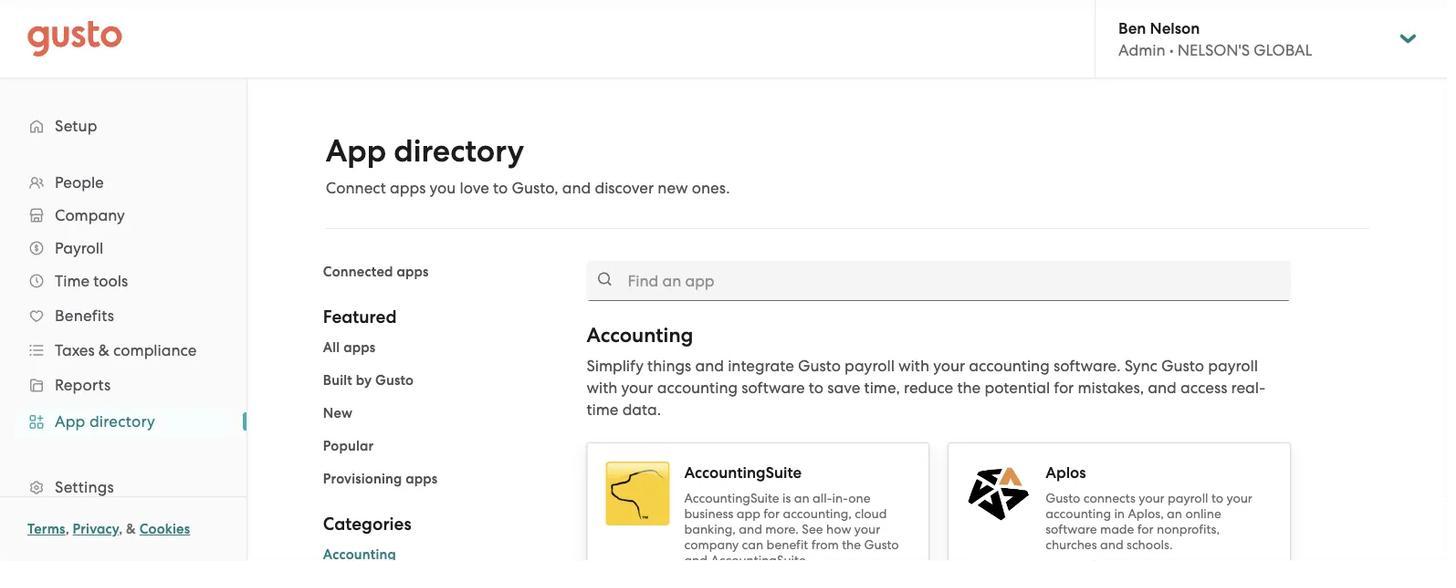 Task type: locate. For each thing, give the bounding box(es) containing it.
accountingsuite logo image
[[606, 462, 670, 526]]

settings
[[55, 479, 114, 497]]

things
[[648, 357, 692, 375]]

0 horizontal spatial for
[[764, 507, 780, 522]]

accounting up churches
[[1046, 507, 1111, 522]]

directory for app directory
[[89, 413, 155, 431]]

company button
[[18, 199, 228, 232]]

app inside app directory connect apps you love to gusto, and discover new ones.
[[326, 133, 386, 170]]

and down the made
[[1100, 538, 1124, 553]]

0 vertical spatial directory
[[394, 133, 524, 170]]

for down software.
[[1054, 379, 1074, 397]]

2 horizontal spatial to
[[1212, 491, 1224, 506]]

1 vertical spatial accountingsuite
[[684, 491, 780, 506]]

1 vertical spatial directory
[[89, 413, 155, 431]]

with up time at the bottom left of the page
[[587, 379, 618, 397]]

all-
[[813, 491, 832, 506]]

1 vertical spatial an
[[1167, 507, 1183, 522]]

directory
[[394, 133, 524, 170], [89, 413, 155, 431]]

0 vertical spatial the
[[957, 379, 981, 397]]

mistakes,
[[1078, 379, 1144, 397]]

compliance
[[113, 342, 197, 360]]

to inside simplify things and integrate gusto payroll with your accounting software. sync gusto payroll with your accounting software to save time, reduce the potential for mistakes, and access real- time data.
[[809, 379, 824, 397]]

payroll up the real-
[[1208, 357, 1258, 375]]

reports link
[[18, 369, 228, 402]]

2 vertical spatial to
[[1212, 491, 1224, 506]]

1 horizontal spatial for
[[1054, 379, 1074, 397]]

app inside list
[[55, 413, 85, 431]]

gusto down 'cloud'
[[864, 538, 899, 553]]

1 vertical spatial the
[[842, 538, 861, 553]]

1 horizontal spatial to
[[809, 379, 824, 397]]

for
[[1054, 379, 1074, 397], [764, 507, 780, 522], [1138, 522, 1154, 537]]

2 , from the left
[[119, 521, 123, 538]]

& left cookies
[[126, 521, 136, 538]]

app for app directory connect apps you love to gusto, and discover new ones.
[[326, 133, 386, 170]]

an
[[794, 491, 810, 506], [1167, 507, 1183, 522]]

1 horizontal spatial &
[[126, 521, 136, 538]]

churches
[[1046, 538, 1097, 553]]

aplos
[[1046, 463, 1086, 482]]

and right things
[[695, 357, 724, 375]]

with
[[899, 357, 930, 375], [587, 379, 618, 397]]

for inside accountingsuite accountingsuite is an all-in-one business app for accounting, cloud banking, and more. see how your company can benefit from the gusto and accountingsuite.
[[764, 507, 780, 522]]

payroll up the time,
[[845, 357, 895, 375]]

2 vertical spatial accounting
[[1046, 507, 1111, 522]]

gusto up save
[[798, 357, 841, 375]]

0 horizontal spatial to
[[493, 179, 508, 197]]

your
[[934, 357, 965, 375], [622, 379, 653, 397], [1139, 491, 1165, 506], [1227, 491, 1253, 506], [855, 522, 881, 537]]

for down aplos,
[[1138, 522, 1154, 537]]

accounting
[[969, 357, 1050, 375], [657, 379, 738, 397], [1046, 507, 1111, 522]]

for up more.
[[764, 507, 780, 522]]

software up churches
[[1046, 522, 1097, 537]]

0 horizontal spatial list
[[0, 166, 247, 562]]

apps
[[390, 179, 426, 197], [397, 264, 429, 280], [344, 340, 376, 356], [406, 471, 438, 488]]

0 vertical spatial software
[[742, 379, 805, 397]]

1 vertical spatial software
[[1046, 522, 1097, 537]]

0 horizontal spatial software
[[742, 379, 805, 397]]

, down settings link
[[119, 521, 123, 538]]

0 vertical spatial to
[[493, 179, 508, 197]]

and
[[562, 179, 591, 197], [695, 357, 724, 375], [1148, 379, 1177, 397], [739, 522, 762, 537], [1100, 538, 1124, 553], [684, 553, 708, 562]]

app down reports
[[55, 413, 85, 431]]

gusto navigation element
[[0, 79, 247, 562]]

None search field
[[587, 261, 1291, 301]]

0 vertical spatial &
[[98, 342, 110, 360]]

discover
[[595, 179, 654, 197]]

,
[[65, 521, 69, 538], [119, 521, 123, 538]]

1 horizontal spatial list
[[323, 337, 559, 490]]

0 horizontal spatial directory
[[89, 413, 155, 431]]

0 vertical spatial app
[[326, 133, 386, 170]]

apps left you
[[390, 179, 426, 197]]

&
[[98, 342, 110, 360], [126, 521, 136, 538]]

built by gusto
[[323, 373, 414, 389]]

0 horizontal spatial the
[[842, 538, 861, 553]]

for inside aplos gusto connects your payroll to your accounting in aplos, an online software made for nonprofits, churches and schools.
[[1138, 522, 1154, 537]]

accounting
[[587, 323, 694, 347]]

time tools button
[[18, 265, 228, 298]]

the inside simplify things and integrate gusto payroll with your accounting software. sync gusto payroll with your accounting software to save time, reduce the potential for mistakes, and access real- time data.
[[957, 379, 981, 397]]

nonprofits,
[[1157, 522, 1220, 537]]

to
[[493, 179, 508, 197], [809, 379, 824, 397], [1212, 491, 1224, 506]]

0 horizontal spatial app
[[55, 413, 85, 431]]

made
[[1100, 522, 1135, 537]]

accountingsuite
[[684, 463, 802, 482], [684, 491, 780, 506]]

to up online
[[1212, 491, 1224, 506]]

popular link
[[323, 438, 374, 455]]

directory down reports link
[[89, 413, 155, 431]]

0 horizontal spatial &
[[98, 342, 110, 360]]

categories
[[323, 514, 412, 535]]

from
[[812, 538, 839, 553]]

company
[[55, 206, 125, 225]]

1 horizontal spatial directory
[[394, 133, 524, 170]]

list
[[0, 166, 247, 562], [323, 337, 559, 490]]

gusto down aplos on the bottom right of page
[[1046, 491, 1081, 506]]

and inside aplos gusto connects your payroll to your accounting in aplos, an online software made for nonprofits, churches and schools.
[[1100, 538, 1124, 553]]

aplos gusto connects your payroll to your accounting in aplos, an online software made for nonprofits, churches and schools.
[[1046, 463, 1253, 553]]

featured
[[323, 307, 397, 328]]

the
[[957, 379, 981, 397], [842, 538, 861, 553]]

0 vertical spatial for
[[1054, 379, 1074, 397]]

to left save
[[809, 379, 824, 397]]

1 horizontal spatial app
[[326, 133, 386, 170]]

accounting up potential
[[969, 357, 1050, 375]]

0 vertical spatial an
[[794, 491, 810, 506]]

business
[[684, 507, 734, 522]]

provisioning apps link
[[323, 471, 438, 488]]

0 vertical spatial with
[[899, 357, 930, 375]]

ones.
[[692, 179, 730, 197]]

apps right connected
[[397, 264, 429, 280]]

app for app directory
[[55, 413, 85, 431]]

time
[[587, 401, 619, 419]]

built
[[323, 373, 352, 389]]

save
[[828, 379, 861, 397]]

apps right 'provisioning'
[[406, 471, 438, 488]]

accounting inside aplos gusto connects your payroll to your accounting in aplos, an online software made for nonprofits, churches and schools.
[[1046, 507, 1111, 522]]

payroll button
[[18, 232, 228, 265]]

accounting down things
[[657, 379, 738, 397]]

payroll
[[845, 357, 895, 375], [1208, 357, 1258, 375], [1168, 491, 1209, 506]]

list containing all apps
[[323, 337, 559, 490]]

see
[[802, 522, 823, 537]]

with up reduce
[[899, 357, 930, 375]]

and right gusto,
[[562, 179, 591, 197]]

schools.
[[1127, 538, 1173, 553]]

and inside app directory connect apps you love to gusto, and discover new ones.
[[562, 179, 591, 197]]

your inside accountingsuite accountingsuite is an all-in-one business app for accounting, cloud banking, and more. see how your company can benefit from the gusto and accountingsuite.
[[855, 522, 881, 537]]

banking,
[[684, 522, 736, 537]]

1 vertical spatial to
[[809, 379, 824, 397]]

, left privacy on the left of the page
[[65, 521, 69, 538]]

1 horizontal spatial the
[[957, 379, 981, 397]]

software down integrate
[[742, 379, 805, 397]]

apps right all
[[344, 340, 376, 356]]

1 vertical spatial accounting
[[657, 379, 738, 397]]

2 horizontal spatial for
[[1138, 522, 1154, 537]]

0 horizontal spatial with
[[587, 379, 618, 397]]

the down "how"
[[842, 538, 861, 553]]

app up connect
[[326, 133, 386, 170]]

payroll inside aplos gusto connects your payroll to your accounting in aplos, an online software made for nonprofits, churches and schools.
[[1168, 491, 1209, 506]]

to right love
[[493, 179, 508, 197]]

payroll up online
[[1168, 491, 1209, 506]]

directory for app directory connect apps you love to gusto, and discover new ones.
[[394, 133, 524, 170]]

1 horizontal spatial ,
[[119, 521, 123, 538]]

an up nonprofits,
[[1167, 507, 1183, 522]]

0 horizontal spatial an
[[794, 491, 810, 506]]

apps for all apps
[[344, 340, 376, 356]]

taxes
[[55, 342, 95, 360]]

0 horizontal spatial ,
[[65, 521, 69, 538]]

1 horizontal spatial software
[[1046, 522, 1097, 537]]

1 vertical spatial app
[[55, 413, 85, 431]]

directory inside app directory connect apps you love to gusto, and discover new ones.
[[394, 133, 524, 170]]

provisioning
[[323, 471, 402, 488]]

directory inside list
[[89, 413, 155, 431]]

cookies button
[[139, 519, 190, 541]]

gusto
[[798, 357, 841, 375], [1162, 357, 1205, 375], [375, 373, 414, 389], [1046, 491, 1081, 506], [864, 538, 899, 553]]

and down app
[[739, 522, 762, 537]]

an right is
[[794, 491, 810, 506]]

2 vertical spatial for
[[1138, 522, 1154, 537]]

1 vertical spatial for
[[764, 507, 780, 522]]

1 horizontal spatial an
[[1167, 507, 1183, 522]]

1 vertical spatial &
[[126, 521, 136, 538]]

apps for provisioning apps
[[406, 471, 438, 488]]

0 vertical spatial accounting
[[969, 357, 1050, 375]]

an inside accountingsuite accountingsuite is an all-in-one business app for accounting, cloud banking, and more. see how your company can benefit from the gusto and accountingsuite.
[[794, 491, 810, 506]]

& right taxes
[[98, 342, 110, 360]]

directory up love
[[394, 133, 524, 170]]

more.
[[766, 522, 799, 537]]

the right reduce
[[957, 379, 981, 397]]

taxes & compliance button
[[18, 334, 228, 367]]

1 vertical spatial with
[[587, 379, 618, 397]]

0 vertical spatial accountingsuite
[[684, 463, 802, 482]]

sync
[[1125, 357, 1158, 375]]

connected
[[323, 264, 393, 280]]

list containing people
[[0, 166, 247, 562]]

•
[[1170, 41, 1174, 59]]



Task type: describe. For each thing, give the bounding box(es) containing it.
reports
[[55, 376, 111, 395]]

connected apps link
[[323, 264, 429, 280]]

to inside aplos gusto connects your payroll to your accounting in aplos, an online software made for nonprofits, churches and schools.
[[1212, 491, 1224, 506]]

software inside simplify things and integrate gusto payroll with your accounting software. sync gusto payroll with your accounting software to save time, reduce the potential for mistakes, and access real- time data.
[[742, 379, 805, 397]]

ben
[[1119, 18, 1147, 37]]

access
[[1181, 379, 1228, 397]]

taxes & compliance
[[55, 342, 197, 360]]

new
[[658, 179, 688, 197]]

all
[[323, 340, 340, 356]]

app directory
[[55, 413, 155, 431]]

the inside accountingsuite accountingsuite is an all-in-one business app for accounting, cloud banking, and more. see how your company can benefit from the gusto and accountingsuite.
[[842, 538, 861, 553]]

aplos,
[[1128, 507, 1164, 522]]

connected apps
[[323, 264, 429, 280]]

people
[[55, 174, 104, 192]]

benefit
[[767, 538, 808, 553]]

by
[[356, 373, 372, 389]]

apps for connected apps
[[397, 264, 429, 280]]

nelson's
[[1178, 41, 1250, 59]]

gusto up access
[[1162, 357, 1205, 375]]

benefits link
[[18, 300, 228, 332]]

ben nelson admin • nelson's global
[[1119, 18, 1313, 59]]

& inside dropdown button
[[98, 342, 110, 360]]

all apps
[[323, 340, 376, 356]]

privacy
[[73, 521, 119, 538]]

privacy link
[[73, 521, 119, 538]]

time
[[55, 272, 90, 290]]

is
[[783, 491, 791, 506]]

software.
[[1054, 357, 1121, 375]]

new link
[[323, 405, 353, 422]]

an inside aplos gusto connects your payroll to your accounting in aplos, an online software made for nonprofits, churches and schools.
[[1167, 507, 1183, 522]]

and down company
[[684, 553, 708, 562]]

terms
[[27, 521, 65, 538]]

cookies
[[139, 521, 190, 538]]

gusto inside aplos gusto connects your payroll to your accounting in aplos, an online software made for nonprofits, churches and schools.
[[1046, 491, 1081, 506]]

cloud
[[855, 507, 887, 522]]

app directory link
[[18, 405, 228, 438]]

all apps link
[[323, 340, 376, 356]]

1 horizontal spatial with
[[899, 357, 930, 375]]

1 accountingsuite from the top
[[684, 463, 802, 482]]

to inside app directory connect apps you love to gusto, and discover new ones.
[[493, 179, 508, 197]]

for inside simplify things and integrate gusto payroll with your accounting software. sync gusto payroll with your accounting software to save time, reduce the potential for mistakes, and access real- time data.
[[1054, 379, 1074, 397]]

new
[[323, 405, 353, 422]]

data.
[[623, 401, 661, 419]]

built by gusto link
[[323, 373, 414, 389]]

App Search field
[[587, 261, 1291, 301]]

you
[[430, 179, 456, 197]]

reduce
[[904, 379, 954, 397]]

time,
[[864, 379, 900, 397]]

in-
[[832, 491, 849, 506]]

potential
[[985, 379, 1050, 397]]

can
[[742, 538, 764, 553]]

simplify things and integrate gusto payroll with your accounting software. sync gusto payroll with your accounting software to save time, reduce the potential for mistakes, and access real- time data.
[[587, 357, 1266, 419]]

accountingsuite.
[[711, 553, 809, 562]]

apps inside app directory connect apps you love to gusto, and discover new ones.
[[390, 179, 426, 197]]

settings link
[[18, 471, 228, 504]]

setup link
[[18, 110, 228, 142]]

admin
[[1119, 41, 1166, 59]]

company
[[684, 538, 739, 553]]

integrate
[[728, 357, 794, 375]]

tools
[[93, 272, 128, 290]]

home image
[[27, 21, 122, 57]]

setup
[[55, 117, 97, 135]]

1 , from the left
[[65, 521, 69, 538]]

accountingsuite accountingsuite is an all-in-one business app for accounting, cloud banking, and more. see how your company can benefit from the gusto and accountingsuite.
[[684, 463, 899, 562]]

gusto inside accountingsuite accountingsuite is an all-in-one business app for accounting, cloud banking, and more. see how your company can benefit from the gusto and accountingsuite.
[[864, 538, 899, 553]]

one
[[849, 491, 871, 506]]

connect
[[326, 179, 386, 197]]

terms , privacy , & cookies
[[27, 521, 190, 538]]

benefits
[[55, 307, 114, 325]]

popular
[[323, 438, 374, 455]]

provisioning apps
[[323, 471, 438, 488]]

2 accountingsuite from the top
[[684, 491, 780, 506]]

gusto right by
[[375, 373, 414, 389]]

time tools
[[55, 272, 128, 290]]

how
[[827, 522, 852, 537]]

gusto,
[[512, 179, 558, 197]]

online
[[1186, 507, 1222, 522]]

and down sync
[[1148, 379, 1177, 397]]

global
[[1254, 41, 1313, 59]]

payroll
[[55, 239, 103, 258]]

app directory connect apps you love to gusto, and discover new ones.
[[326, 133, 730, 197]]

people button
[[18, 166, 228, 199]]

software inside aplos gusto connects your payroll to your accounting in aplos, an online software made for nonprofits, churches and schools.
[[1046, 522, 1097, 537]]

real-
[[1232, 379, 1266, 397]]

accounting,
[[783, 507, 852, 522]]

aplos logo image
[[967, 462, 1031, 526]]

nelson
[[1150, 18, 1200, 37]]

simplify
[[587, 357, 644, 375]]

love
[[460, 179, 489, 197]]

connects
[[1084, 491, 1136, 506]]



Task type: vqa. For each thing, say whether or not it's contained in the screenshot.
from
yes



